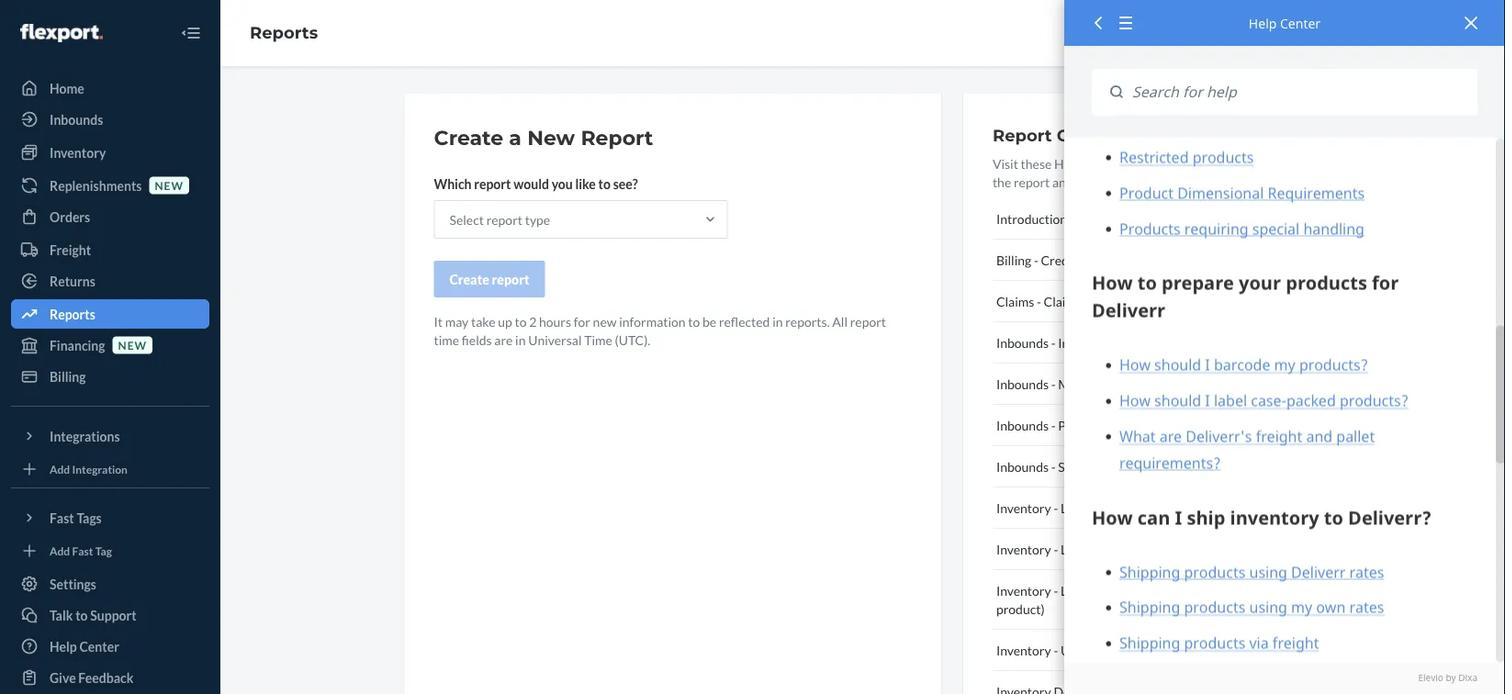 Task type: locate. For each thing, give the bounding box(es) containing it.
inventory down inventory - levels today
[[997, 542, 1052, 557]]

1 vertical spatial lot
[[1061, 583, 1079, 598]]

create up the which
[[434, 125, 503, 150]]

elevio
[[1419, 672, 1444, 685]]

- left levels
[[1054, 500, 1058, 516]]

billing
[[997, 252, 1032, 268], [50, 369, 86, 384]]

to right like
[[599, 176, 611, 192]]

hours
[[539, 314, 571, 329]]

fefo for (all
[[1154, 542, 1186, 557]]

add integration
[[50, 462, 128, 476]]

center
[[1281, 14, 1321, 32], [1084, 156, 1123, 171], [79, 639, 119, 655]]

fefo left (single
[[1154, 583, 1186, 598]]

reconciliation down inbounds - inventory reconciliation button
[[1109, 376, 1189, 392]]

0 horizontal spatial help
[[50, 639, 77, 655]]

integrations
[[50, 429, 120, 444]]

1 vertical spatial fefo
[[1154, 583, 1186, 598]]

claims down billing - credits report
[[997, 293, 1035, 309]]

to
[[1170, 156, 1182, 171], [599, 176, 611, 192], [1070, 211, 1082, 226], [515, 314, 527, 329], [688, 314, 700, 329], [75, 608, 88, 623]]

reports
[[250, 23, 318, 43], [50, 306, 95, 322]]

units
[[1061, 643, 1091, 658]]

report down these
[[1014, 174, 1050, 190]]

inventory for inventory - levels today
[[997, 500, 1052, 516]]

- left credits
[[1034, 252, 1039, 268]]

product)
[[997, 601, 1045, 617]]

2 vertical spatial new
[[118, 338, 147, 352]]

1 lot from the top
[[1061, 542, 1079, 557]]

inbounds up inbounds - packages
[[997, 376, 1049, 392]]

add fast tag link
[[11, 540, 209, 562]]

1 horizontal spatial help
[[1055, 156, 1081, 171]]

tracking inside button
[[1082, 542, 1128, 557]]

today
[[1098, 500, 1132, 516]]

a
[[509, 125, 522, 150], [1205, 156, 1211, 171]]

talk
[[50, 608, 73, 623]]

fefo
[[1154, 542, 1186, 557], [1154, 583, 1186, 598]]

billing - credits report button
[[993, 240, 1292, 281]]

fast
[[50, 510, 74, 526], [72, 544, 93, 558]]

returns
[[50, 273, 95, 289]]

1 vertical spatial reconciliation
[[1109, 376, 1189, 392]]

inbounds - inventory reconciliation button
[[993, 322, 1292, 364]]

report inside button
[[492, 271, 530, 287]]

a inside visit these help center articles to get a description of the report and column details.
[[1205, 156, 1211, 171]]

1 horizontal spatial reports link
[[250, 23, 318, 43]]

2 vertical spatial reconciliation
[[1137, 459, 1217, 474]]

help inside help center link
[[50, 639, 77, 655]]

close navigation image
[[180, 22, 202, 44]]

2 horizontal spatial new
[[593, 314, 617, 329]]

tracking for (all
[[1082, 542, 1128, 557]]

add left "integration"
[[50, 462, 70, 476]]

0 horizontal spatial reports
[[50, 306, 95, 322]]

inbounds for inbounds
[[50, 112, 103, 127]]

new
[[155, 179, 184, 192], [593, 314, 617, 329], [118, 338, 147, 352]]

new up billing link
[[118, 338, 147, 352]]

talk to support
[[50, 608, 137, 623]]

2 add from the top
[[50, 544, 70, 558]]

inbounds left packages
[[997, 418, 1049, 433]]

new up time
[[593, 314, 617, 329]]

new up orders link at the left
[[155, 179, 184, 192]]

inventory for inventory - lot tracking and fefo (single product)
[[997, 583, 1052, 598]]

billing inside button
[[997, 252, 1032, 268]]

1 vertical spatial new
[[593, 314, 617, 329]]

1 horizontal spatial a
[[1205, 156, 1211, 171]]

- inside button
[[1034, 252, 1039, 268]]

to right talk on the left bottom of the page
[[75, 608, 88, 623]]

center inside help center link
[[79, 639, 119, 655]]

0 horizontal spatial help center
[[50, 639, 119, 655]]

report up up
[[492, 271, 530, 287]]

2 horizontal spatial center
[[1281, 14, 1321, 32]]

reports.
[[786, 314, 830, 329]]

inbounds down claims - claims submitted
[[997, 335, 1049, 350]]

claims
[[997, 293, 1035, 309], [1044, 293, 1082, 309]]

2 lot from the top
[[1061, 583, 1079, 598]]

center down the talk to support
[[79, 639, 119, 655]]

1 vertical spatial fast
[[72, 544, 93, 558]]

0 vertical spatial and
[[1053, 174, 1074, 190]]

inventory for inventory
[[50, 145, 106, 160]]

claims - claims submitted
[[997, 293, 1143, 309]]

0 vertical spatial create
[[434, 125, 503, 150]]

reflected
[[719, 314, 770, 329]]

1 horizontal spatial report
[[993, 125, 1052, 145]]

0 horizontal spatial report
[[581, 125, 654, 150]]

0 vertical spatial add
[[50, 462, 70, 476]]

1 add from the top
[[50, 462, 70, 476]]

0 vertical spatial new
[[155, 179, 184, 192]]

all
[[833, 314, 848, 329]]

be
[[703, 314, 717, 329]]

-
[[1034, 252, 1039, 268], [1037, 293, 1042, 309], [1052, 335, 1056, 350], [1052, 376, 1056, 392], [1052, 418, 1056, 433], [1052, 459, 1056, 474], [1054, 500, 1058, 516], [1054, 542, 1058, 557], [1054, 583, 1058, 598], [1054, 643, 1058, 658]]

help center up give feedback in the left bottom of the page
[[50, 639, 119, 655]]

new inside it may take up to 2 hours for new information to be reflected in reports. all report time fields are in universal time (utc).
[[593, 314, 617, 329]]

2 fefo from the top
[[1154, 583, 1186, 598]]

new
[[527, 125, 575, 150]]

0 vertical spatial center
[[1281, 14, 1321, 32]]

and down inventory - lot tracking and fefo (all products) button
[[1130, 583, 1151, 598]]

1 vertical spatial billing
[[50, 369, 86, 384]]

billing down financing
[[50, 369, 86, 384]]

report
[[993, 125, 1052, 145], [581, 125, 654, 150], [1085, 252, 1125, 268]]

center up "search" search box
[[1281, 14, 1321, 32]]

inbounds for inbounds - monthly reconciliation
[[997, 376, 1049, 392]]

billing for billing
[[50, 369, 86, 384]]

1 horizontal spatial center
[[1084, 156, 1123, 171]]

lot down inventory - levels today
[[1061, 542, 1079, 557]]

0 horizontal spatial in
[[515, 332, 526, 348]]

lot inside button
[[1061, 542, 1079, 557]]

center up column
[[1084, 156, 1123, 171]]

- for inbounds - shipping plan reconciliation
[[1052, 459, 1056, 474]]

to left get
[[1170, 156, 1182, 171]]

and left column
[[1053, 174, 1074, 190]]

tracking inside the inventory - lot tracking and fefo (single product)
[[1082, 583, 1128, 598]]

levels
[[1061, 500, 1096, 516]]

reconciliation inside inbounds - monthly reconciliation button
[[1109, 376, 1189, 392]]

2 vertical spatial and
[[1130, 583, 1151, 598]]

1 horizontal spatial reports
[[250, 23, 318, 43]]

inventory - units in long term storage
[[997, 643, 1211, 658]]

1 fefo from the top
[[1154, 542, 1186, 557]]

and for inventory - lot tracking and fefo (all products)
[[1130, 542, 1151, 557]]

Search search field
[[1123, 69, 1478, 115]]

inventory - lot tracking and fefo (single product)
[[997, 583, 1225, 617]]

support
[[90, 608, 137, 623]]

report right all
[[850, 314, 887, 329]]

2 claims from the left
[[1044, 293, 1082, 309]]

help up the give
[[50, 639, 77, 655]]

help up "search" search box
[[1249, 14, 1277, 32]]

1 vertical spatial tracking
[[1082, 583, 1128, 598]]

tracking down today
[[1082, 542, 1128, 557]]

and inside the inventory - lot tracking and fefo (single product)
[[1130, 583, 1151, 598]]

center inside visit these help center articles to get a description of the report and column details.
[[1084, 156, 1123, 171]]

fast left tags on the left of page
[[50, 510, 74, 526]]

1 tracking from the top
[[1082, 542, 1128, 557]]

inbounds - inventory reconciliation
[[997, 335, 1196, 350]]

0 vertical spatial billing
[[997, 252, 1032, 268]]

introduction
[[997, 211, 1068, 226]]

report up select report type
[[474, 176, 511, 192]]

tracking down the inventory - lot tracking and fefo (all products)
[[1082, 583, 1128, 598]]

- down claims - claims submitted
[[1052, 335, 1056, 350]]

inventory up replenishments
[[50, 145, 106, 160]]

0 vertical spatial help
[[1249, 14, 1277, 32]]

in left the long
[[1094, 643, 1104, 658]]

time
[[434, 332, 459, 348]]

add
[[50, 462, 70, 476], [50, 544, 70, 558]]

new for financing
[[118, 338, 147, 352]]

2 vertical spatial center
[[79, 639, 119, 655]]

column
[[1076, 174, 1117, 190]]

1 vertical spatial reports link
[[11, 299, 209, 329]]

0 vertical spatial a
[[509, 125, 522, 150]]

add fast tag
[[50, 544, 112, 558]]

- left packages
[[1052, 418, 1056, 433]]

create
[[434, 125, 503, 150], [450, 271, 489, 287]]

and
[[1053, 174, 1074, 190], [1130, 542, 1151, 557], [1130, 583, 1151, 598]]

add up settings
[[50, 544, 70, 558]]

0 horizontal spatial reports link
[[11, 299, 209, 329]]

reconciliation for inbounds - inventory reconciliation
[[1116, 335, 1196, 350]]

reconciliation down 'claims - claims submitted' button
[[1116, 335, 1196, 350]]

1 horizontal spatial claims
[[1044, 293, 1082, 309]]

inventory - levels today
[[997, 500, 1132, 516]]

1 vertical spatial create
[[450, 271, 489, 287]]

0 horizontal spatial claims
[[997, 293, 1035, 309]]

report glossary
[[993, 125, 1131, 145]]

to left the 2
[[515, 314, 527, 329]]

- left units
[[1054, 643, 1058, 658]]

create up may
[[450, 271, 489, 287]]

help center
[[1249, 14, 1321, 32], [50, 639, 119, 655]]

help down report glossary at the top of page
[[1055, 156, 1081, 171]]

- left monthly
[[1052, 376, 1056, 392]]

reconciliation down inbounds - packages button
[[1137, 459, 1217, 474]]

- for inventory - units in long term storage
[[1054, 643, 1058, 658]]

create a new report
[[434, 125, 654, 150]]

and down inventory - levels today button
[[1130, 542, 1151, 557]]

2 horizontal spatial help
[[1249, 14, 1277, 32]]

reports link
[[250, 23, 318, 43], [11, 299, 209, 329]]

1 vertical spatial reports
[[50, 306, 95, 322]]

a left new
[[509, 125, 522, 150]]

to left reporting
[[1070, 211, 1082, 226]]

lot
[[1061, 542, 1079, 557], [1061, 583, 1079, 598]]

inventory left levels
[[997, 500, 1052, 516]]

freight link
[[11, 235, 209, 265]]

billing down introduction
[[997, 252, 1032, 268]]

report for which report would you like to see?
[[474, 176, 511, 192]]

0 vertical spatial fast
[[50, 510, 74, 526]]

- up the inventory - units in long term storage
[[1054, 583, 1058, 598]]

products)
[[1208, 542, 1262, 557]]

inbounds down home
[[50, 112, 103, 127]]

2 horizontal spatial report
[[1085, 252, 1125, 268]]

a right get
[[1205, 156, 1211, 171]]

fefo left (all
[[1154, 542, 1186, 557]]

1 horizontal spatial help center
[[1249, 14, 1321, 32]]

1 horizontal spatial new
[[155, 179, 184, 192]]

1 claims from the left
[[997, 293, 1035, 309]]

2 vertical spatial in
[[1094, 643, 1104, 658]]

1 vertical spatial center
[[1084, 156, 1123, 171]]

elevio by dixa
[[1419, 672, 1478, 685]]

help
[[1249, 14, 1277, 32], [1055, 156, 1081, 171], [50, 639, 77, 655]]

0 vertical spatial tracking
[[1082, 542, 1128, 557]]

- for inventory - levels today
[[1054, 500, 1058, 516]]

1 horizontal spatial billing
[[997, 252, 1032, 268]]

2 horizontal spatial in
[[1094, 643, 1104, 658]]

credits
[[1041, 252, 1083, 268]]

fast left tag
[[72, 544, 93, 558]]

introduction to reporting button
[[993, 198, 1292, 240]]

inbounds down inbounds - packages
[[997, 459, 1049, 474]]

inventory - units in long term storage button
[[993, 630, 1292, 671]]

lot up units
[[1061, 583, 1079, 598]]

0 horizontal spatial center
[[79, 639, 119, 655]]

glossary
[[1057, 125, 1131, 145]]

0 vertical spatial in
[[773, 314, 783, 329]]

inventory inside the inventory - lot tracking and fefo (single product)
[[997, 583, 1052, 598]]

inbounds link
[[11, 105, 209, 134]]

report inside button
[[1085, 252, 1125, 268]]

report up see?
[[581, 125, 654, 150]]

report down reporting
[[1085, 252, 1125, 268]]

- left shipping at bottom
[[1052, 459, 1056, 474]]

1 vertical spatial help
[[1055, 156, 1081, 171]]

1 vertical spatial a
[[1205, 156, 1211, 171]]

in left reports. on the top right of page
[[773, 314, 783, 329]]

create for create a new report
[[434, 125, 503, 150]]

dixa
[[1459, 672, 1478, 685]]

billing for billing - credits report
[[997, 252, 1032, 268]]

1 vertical spatial add
[[50, 544, 70, 558]]

inbounds - monthly reconciliation
[[997, 376, 1189, 392]]

report inside it may take up to 2 hours for new information to be reflected in reports. all report time fields are in universal time (utc).
[[850, 314, 887, 329]]

report
[[1014, 174, 1050, 190], [474, 176, 511, 192], [487, 212, 523, 227], [492, 271, 530, 287], [850, 314, 887, 329]]

report inside visit these help center articles to get a description of the report and column details.
[[1014, 174, 1050, 190]]

inventory down product)
[[997, 643, 1052, 658]]

help center up "search" search box
[[1249, 14, 1321, 32]]

- down inventory - levels today
[[1054, 542, 1058, 557]]

lot inside the inventory - lot tracking and fefo (single product)
[[1061, 583, 1079, 598]]

fefo inside button
[[1154, 542, 1186, 557]]

fefo inside the inventory - lot tracking and fefo (single product)
[[1154, 583, 1186, 598]]

and inside button
[[1130, 542, 1151, 557]]

you
[[552, 176, 573, 192]]

0 vertical spatial reconciliation
[[1116, 335, 1196, 350]]

- down billing - credits report
[[1037, 293, 1042, 309]]

inbounds - shipping plan reconciliation
[[997, 459, 1217, 474]]

in right are
[[515, 332, 526, 348]]

inventory
[[50, 145, 106, 160], [1059, 335, 1113, 350], [997, 500, 1052, 516], [997, 542, 1052, 557], [997, 583, 1052, 598], [997, 643, 1052, 658]]

0 horizontal spatial new
[[118, 338, 147, 352]]

orders link
[[11, 202, 209, 231]]

inbounds
[[50, 112, 103, 127], [997, 335, 1049, 350], [997, 376, 1049, 392], [997, 418, 1049, 433], [997, 459, 1049, 474]]

inbounds - shipping plan reconciliation button
[[993, 446, 1292, 488]]

inventory up product)
[[997, 583, 1052, 598]]

claims down credits
[[1044, 293, 1082, 309]]

report left type
[[487, 212, 523, 227]]

- for inventory - lot tracking and fefo (single product)
[[1054, 583, 1058, 598]]

0 vertical spatial lot
[[1061, 542, 1079, 557]]

2 tracking from the top
[[1082, 583, 1128, 598]]

report up these
[[993, 125, 1052, 145]]

2 vertical spatial help
[[50, 639, 77, 655]]

inventory - lot tracking and fefo (all products) button
[[993, 529, 1292, 570]]

1 vertical spatial and
[[1130, 542, 1151, 557]]

0 horizontal spatial billing
[[50, 369, 86, 384]]

- inside the inventory - lot tracking and fefo (single product)
[[1054, 583, 1058, 598]]

reconciliation inside inbounds - inventory reconciliation button
[[1116, 335, 1196, 350]]

create inside create report button
[[450, 271, 489, 287]]

0 vertical spatial fefo
[[1154, 542, 1186, 557]]



Task type: vqa. For each thing, say whether or not it's contained in the screenshot.
topmost the inventory
no



Task type: describe. For each thing, give the bounding box(es) containing it.
packages
[[1059, 418, 1111, 433]]

integration
[[72, 462, 128, 476]]

add for add fast tag
[[50, 544, 70, 558]]

like
[[575, 176, 596, 192]]

claims - claims submitted button
[[993, 281, 1292, 322]]

monthly
[[1059, 376, 1106, 392]]

integrations button
[[11, 422, 209, 451]]

and inside visit these help center articles to get a description of the report and column details.
[[1053, 174, 1074, 190]]

financing
[[50, 338, 105, 353]]

and for inventory - lot tracking and fefo (single product)
[[1130, 583, 1151, 598]]

give
[[50, 670, 76, 686]]

1 vertical spatial help center
[[50, 639, 119, 655]]

may
[[445, 314, 469, 329]]

freight
[[50, 242, 91, 258]]

inbounds for inbounds - shipping plan reconciliation
[[997, 459, 1049, 474]]

type
[[525, 212, 550, 227]]

add for add integration
[[50, 462, 70, 476]]

articles
[[1126, 156, 1167, 171]]

report for create report
[[492, 271, 530, 287]]

inbounds for inbounds - packages
[[997, 418, 1049, 433]]

- for inbounds - inventory reconciliation
[[1052, 335, 1056, 350]]

create for create report
[[450, 271, 489, 287]]

settings
[[50, 576, 96, 592]]

new for replenishments
[[155, 179, 184, 192]]

orders
[[50, 209, 90, 225]]

time
[[584, 332, 613, 348]]

which report would you like to see?
[[434, 176, 638, 192]]

help inside visit these help center articles to get a description of the report and column details.
[[1055, 156, 1081, 171]]

would
[[514, 176, 549, 192]]

reporting
[[1084, 211, 1141, 226]]

tag
[[95, 544, 112, 558]]

lot for inventory - lot tracking and fefo (single product)
[[1061, 583, 1079, 598]]

by
[[1446, 672, 1457, 685]]

up
[[498, 314, 512, 329]]

returns link
[[11, 266, 209, 296]]

it may take up to 2 hours for new information to be reflected in reports. all report time fields are in universal time (utc).
[[434, 314, 887, 348]]

description
[[1214, 156, 1277, 171]]

inbounds - packages
[[997, 418, 1111, 433]]

to inside button
[[1070, 211, 1082, 226]]

tags
[[77, 510, 102, 526]]

inventory link
[[11, 138, 209, 167]]

shipping
[[1059, 459, 1107, 474]]

plan
[[1109, 459, 1134, 474]]

replenishments
[[50, 178, 142, 193]]

fast inside 'dropdown button'
[[50, 510, 74, 526]]

inventory for inventory - lot tracking and fefo (all products)
[[997, 542, 1052, 557]]

give feedback button
[[11, 663, 209, 693]]

(all
[[1188, 542, 1205, 557]]

report for create a new report
[[581, 125, 654, 150]]

billing link
[[11, 362, 209, 391]]

inventory - lot tracking and fefo (single product) button
[[993, 570, 1292, 630]]

the
[[993, 174, 1012, 190]]

inventory - levels today button
[[993, 488, 1292, 529]]

introduction to reporting
[[997, 211, 1141, 226]]

inventory up monthly
[[1059, 335, 1113, 350]]

- for inbounds - packages
[[1052, 418, 1056, 433]]

information
[[619, 314, 686, 329]]

in inside button
[[1094, 643, 1104, 658]]

reconciliation inside the inbounds - shipping plan reconciliation button
[[1137, 459, 1217, 474]]

help center link
[[11, 632, 209, 661]]

lot for inventory - lot tracking and fefo (all products)
[[1061, 542, 1079, 557]]

report for select report type
[[487, 212, 523, 227]]

1 horizontal spatial in
[[773, 314, 783, 329]]

inventory - lot tracking and fefo (all products)
[[997, 542, 1262, 557]]

inbounds - monthly reconciliation button
[[993, 364, 1292, 405]]

elevio by dixa link
[[1092, 672, 1478, 685]]

- for inventory - lot tracking and fefo (all products)
[[1054, 542, 1058, 557]]

0 vertical spatial help center
[[1249, 14, 1321, 32]]

report for billing - credits report
[[1085, 252, 1125, 268]]

to inside visit these help center articles to get a description of the report and column details.
[[1170, 156, 1182, 171]]

reconciliation for inbounds - monthly reconciliation
[[1109, 376, 1189, 392]]

home
[[50, 80, 84, 96]]

which
[[434, 176, 472, 192]]

fast tags
[[50, 510, 102, 526]]

billing - credits report
[[997, 252, 1125, 268]]

visit
[[993, 156, 1019, 171]]

2
[[529, 314, 537, 329]]

long
[[1107, 643, 1134, 658]]

to inside button
[[75, 608, 88, 623]]

these
[[1021, 156, 1052, 171]]

home link
[[11, 73, 209, 103]]

1 vertical spatial in
[[515, 332, 526, 348]]

- for billing - credits report
[[1034, 252, 1039, 268]]

0 vertical spatial reports link
[[250, 23, 318, 43]]

details.
[[1120, 174, 1160, 190]]

submitted
[[1085, 293, 1143, 309]]

inbounds - packages button
[[993, 405, 1292, 446]]

inbounds for inbounds - inventory reconciliation
[[997, 335, 1049, 350]]

fast tags button
[[11, 503, 209, 533]]

0 vertical spatial reports
[[250, 23, 318, 43]]

fefo for (single
[[1154, 583, 1186, 598]]

see?
[[613, 176, 638, 192]]

0 horizontal spatial a
[[509, 125, 522, 150]]

to left the be
[[688, 314, 700, 329]]

visit these help center articles to get a description of the report and column details.
[[993, 156, 1291, 190]]

inventory for inventory - units in long term storage
[[997, 643, 1052, 658]]

select report type
[[450, 212, 550, 227]]

are
[[495, 332, 513, 348]]

it
[[434, 314, 443, 329]]

take
[[471, 314, 496, 329]]

(utc).
[[615, 332, 651, 348]]

flexport logo image
[[20, 24, 103, 42]]

(single
[[1188, 583, 1225, 598]]

term
[[1136, 643, 1165, 658]]

- for inbounds - monthly reconciliation
[[1052, 376, 1056, 392]]

settings link
[[11, 570, 209, 599]]

- for claims - claims submitted
[[1037, 293, 1042, 309]]

add integration link
[[11, 458, 209, 480]]

storage
[[1167, 643, 1211, 658]]

tracking for (single
[[1082, 583, 1128, 598]]



